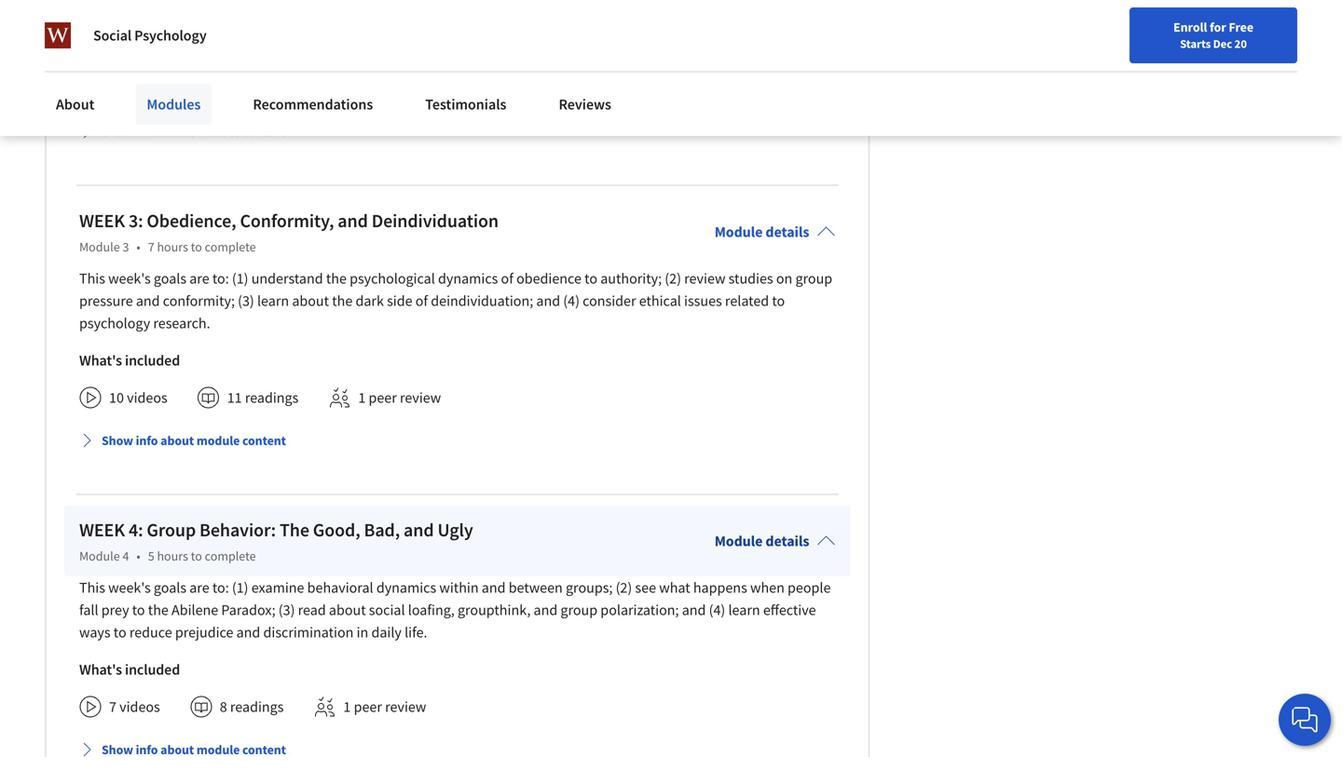 Task type: vqa. For each thing, say whether or not it's contained in the screenshot.
first the "You'll" from the bottom of the In this course, you'll learn about threat mitigation by following the four stages of threat modeling: design, break, fix, and verify. You'll learn about access control, secure development, cryptography, as well as asset management. You'll also be introduced to the types of attacks that IoT (Internet of Things) devices and services face. Read more
no



Task type: describe. For each thing, give the bounding box(es) containing it.
effective
[[763, 601, 816, 620]]

readings for understand
[[245, 389, 299, 408]]

9
[[109, 79, 116, 98]]

chat with us image
[[1290, 706, 1320, 735]]

goals for conformity;
[[154, 270, 186, 288]]

group inside this week's goals are to: (1) understand the psychological dynamics of obedience to authority; (2) review studies on group pressure and conformity; (3) learn about the dark side of deindividuation; and (4) consider ethical issues related to psychology research.
[[796, 270, 833, 288]]

groupthink,
[[458, 601, 531, 620]]

daily
[[371, 624, 402, 642]]

review inside this week's goals are to: (1) understand the psychological dynamics of obedience to authority; (2) review studies on group pressure and conformity; (3) learn about the dark side of deindividuation; and (4) consider ethical issues related to psychology research.
[[684, 270, 726, 288]]

bad,
[[364, 519, 400, 542]]

to down on
[[772, 292, 785, 311]]

within
[[439, 579, 479, 598]]

ugly
[[438, 519, 473, 542]]

social
[[93, 26, 132, 45]]

show info about module content button
[[72, 424, 294, 458]]

show notifications image
[[1126, 23, 1148, 46]]

goals for to
[[154, 579, 186, 598]]

to right "prey"
[[132, 601, 145, 620]]

social psychology
[[93, 26, 207, 45]]

reduce
[[129, 624, 172, 642]]

testimonials link
[[414, 84, 518, 125]]

details for week 4: group behavior: the good, bad, and ugly
[[766, 532, 809, 551]]

week 4: group behavior: the good, bad, and ugly module 4 • 5 hours to complete
[[79, 519, 473, 565]]

week's for and
[[108, 270, 151, 288]]

3:
[[129, 209, 143, 233]]

psychological
[[350, 270, 435, 288]]

1 what's from the top
[[79, 42, 122, 61]]

deindividuation
[[372, 209, 499, 233]]

3
[[123, 239, 129, 256]]

1 what's included from the top
[[79, 42, 180, 61]]

• inside week 4: group behavior: the good, bad, and ugly module 4 • 5 hours to complete
[[136, 548, 140, 565]]

see
[[635, 579, 656, 598]]

module details for week 3: obedience, conformity, and deindividuation
[[715, 223, 809, 242]]

what
[[659, 579, 690, 598]]

8
[[220, 698, 227, 717]]

5
[[148, 548, 154, 565]]

20
[[1235, 36, 1247, 51]]

and down what
[[682, 601, 706, 620]]

peer for psychological
[[369, 389, 397, 408]]

coursera image
[[22, 15, 141, 45]]

review for 12 readings
[[392, 79, 434, 98]]

studies
[[729, 270, 773, 288]]

and inside week 3: obedience, conformity, and deindividuation module 3 • 7 hours to complete
[[338, 209, 368, 233]]

module up studies
[[715, 223, 763, 242]]

when
[[750, 579, 785, 598]]

1 for the
[[358, 389, 366, 408]]

module inside week 4: group behavior: the good, bad, and ugly module 4 • 5 hours to complete
[[79, 548, 120, 565]]

what's for this week's goals are to: (1) understand the psychological dynamics of obedience to authority; (2) review studies on group pressure and conformity; (3) learn about the dark side of deindividuation; and (4) consider ethical issues related to psychology research.
[[79, 352, 122, 370]]

included for this week's goals are to: (1) examine behavioral dynamics within and between groups; (2) see what happens when people fall prey to the abilene paradox; (3) read about social loafing, groupthink, and group polarization; and (4) learn effective ways to reduce prejudice and discrimination in daily life.
[[125, 661, 180, 680]]

issues
[[684, 292, 722, 311]]

12 readings
[[220, 79, 291, 98]]

and down the 'paradox;' in the left of the page
[[236, 624, 260, 642]]

info
[[136, 433, 158, 450]]

reviews
[[559, 95, 611, 114]]

review for 8 readings
[[385, 698, 426, 717]]

discrimination
[[263, 624, 354, 642]]

0 vertical spatial 1
[[351, 79, 358, 98]]

to inside week 4: group behavior: the good, bad, and ugly module 4 • 5 hours to complete
[[191, 548, 202, 565]]

prejudice
[[175, 624, 233, 642]]

(1) for examine
[[232, 579, 248, 598]]

1 included from the top
[[125, 42, 180, 61]]

dark
[[356, 292, 384, 311]]

11 readings
[[227, 389, 299, 408]]

polarization;
[[601, 601, 679, 620]]

videos for this week's goals are to: (1) understand the psychological dynamics of obedience to authority; (2) review studies on group pressure and conformity; (3) learn about the dark side of deindividuation; and (4) consider ethical issues related to psychology research.
[[127, 389, 168, 408]]

ways
[[79, 624, 111, 642]]

1 vertical spatial 7
[[109, 698, 116, 717]]

dec
[[1213, 36, 1232, 51]]

about inside 'dropdown button'
[[160, 433, 194, 450]]

modules link
[[136, 84, 212, 125]]

ethical
[[639, 292, 681, 311]]

learn inside this week's goals are to: (1) understand the psychological dynamics of obedience to authority; (2) review studies on group pressure and conformity; (3) learn about the dark side of deindividuation; and (4) consider ethical issues related to psychology research.
[[257, 292, 289, 311]]

side
[[387, 292, 413, 311]]

module inside week 3: obedience, conformity, and deindividuation module 3 • 7 hours to complete
[[79, 239, 120, 256]]

about link
[[45, 84, 106, 125]]

week 3: obedience, conformity, and deindividuation module 3 • 7 hours to complete
[[79, 209, 499, 256]]

1 for behavioral
[[343, 698, 351, 717]]

free
[[1229, 19, 1254, 35]]

behavior:
[[199, 519, 276, 542]]

examine
[[251, 579, 304, 598]]

life.
[[405, 624, 427, 642]]

paradox;
[[221, 601, 276, 620]]

about inside this week's goals are to: (1) understand the psychological dynamics of obedience to authority; (2) review studies on group pressure and conformity; (3) learn about the dark side of deindividuation; and (4) consider ethical issues related to psychology research.
[[292, 292, 329, 311]]

recommendations link
[[242, 84, 384, 125]]

pressure
[[79, 292, 133, 311]]

10 videos
[[109, 389, 168, 408]]

and inside week 4: group behavior: the good, bad, and ugly module 4 • 5 hours to complete
[[404, 519, 434, 542]]

to: for learn
[[212, 270, 229, 288]]

and up psychology on the top of page
[[136, 292, 160, 311]]

loafing,
[[408, 601, 455, 620]]

what's for this week's goals are to: (1) examine behavioral dynamics within and between groups; (2) see what happens when people fall prey to the abilene paradox; (3) read about social loafing, groupthink, and group polarization; and (4) learn effective ways to reduce prejudice and discrimination in daily life.
[[79, 661, 122, 680]]

details for week 3: obedience, conformity, and deindividuation
[[766, 223, 809, 242]]

week for week 4: group behavior: the good, bad, and ugly
[[79, 519, 125, 542]]

(2) inside the this week's goals are to: (1) examine behavioral dynamics within and between groups; (2) see what happens when people fall prey to the abilene paradox; (3) read about social loafing, groupthink, and group polarization; and (4) learn effective ways to reduce prejudice and discrimination in daily life.
[[616, 579, 632, 598]]

readings for examine
[[230, 698, 284, 717]]

psychology
[[79, 314, 150, 333]]

groups;
[[566, 579, 613, 598]]

week's for prey
[[108, 579, 151, 598]]

to up consider
[[585, 270, 598, 288]]

(3) inside this week's goals are to: (1) understand the psychological dynamics of obedience to authority; (2) review studies on group pressure and conformity; (3) learn about the dark side of deindividuation; and (4) consider ethical issues related to psychology research.
[[238, 292, 254, 311]]

module up happens at the bottom right of page
[[715, 532, 763, 551]]

1 vertical spatial of
[[416, 292, 428, 311]]

complete inside week 3: obedience, conformity, and deindividuation module 3 • 7 hours to complete
[[205, 239, 256, 256]]

10
[[109, 389, 124, 408]]

enroll
[[1174, 19, 1207, 35]]

happens
[[693, 579, 747, 598]]

research.
[[153, 314, 210, 333]]

understand
[[251, 270, 323, 288]]



Task type: locate. For each thing, give the bounding box(es) containing it.
1 vertical spatial group
[[561, 601, 598, 620]]

2 vertical spatial what's
[[79, 661, 122, 680]]

0 vertical spatial hours
[[157, 239, 188, 256]]

hours right 5
[[157, 548, 188, 565]]

1 vertical spatial 1
[[358, 389, 366, 408]]

0 vertical spatial complete
[[205, 239, 256, 256]]

of up the deindividuation;
[[501, 270, 514, 288]]

goals up conformity;
[[154, 270, 186, 288]]

the
[[280, 519, 309, 542]]

0 horizontal spatial group
[[561, 601, 598, 620]]

on
[[776, 270, 793, 288]]

1 week's from the top
[[108, 270, 151, 288]]

2 vertical spatial 1
[[343, 698, 351, 717]]

learn down when
[[728, 601, 760, 620]]

1 horizontal spatial group
[[796, 270, 833, 288]]

related
[[725, 292, 769, 311]]

complete inside week 4: group behavior: the good, bad, and ugly module 4 • 5 hours to complete
[[205, 548, 256, 565]]

what's included for this week's goals are to: (1) examine behavioral dynamics within and between groups; (2) see what happens when people fall prey to the abilene paradox; (3) read about social loafing, groupthink, and group polarization; and (4) learn effective ways to reduce prejudice and discrimination in daily life.
[[79, 661, 180, 680]]

0 vertical spatial of
[[501, 270, 514, 288]]

to down "prey"
[[114, 624, 126, 642]]

to down obedience,
[[191, 239, 202, 256]]

(3) down examine
[[279, 601, 295, 620]]

7 right 3
[[148, 239, 154, 256]]

goals inside the this week's goals are to: (1) examine behavioral dynamics within and between groups; (2) see what happens when people fall prey to the abilene paradox; (3) read about social loafing, groupthink, and group polarization; and (4) learn effective ways to reduce prejudice and discrimination in daily life.
[[154, 579, 186, 598]]

module details up when
[[715, 532, 809, 551]]

2 week from the top
[[79, 519, 125, 542]]

0 vertical spatial module details
[[715, 223, 809, 242]]

week's
[[108, 270, 151, 288], [108, 579, 151, 598]]

0 vertical spatial are
[[189, 270, 209, 288]]

2 week's from the top
[[108, 579, 151, 598]]

menu item
[[986, 19, 1106, 79]]

the left dark
[[332, 292, 353, 311]]

what's down ways on the bottom left of page
[[79, 661, 122, 680]]

are for (3)
[[189, 270, 209, 288]]

conformity,
[[240, 209, 334, 233]]

1 vertical spatial what's included
[[79, 352, 180, 370]]

recommendations
[[253, 95, 373, 114]]

wesleyan university image
[[45, 22, 71, 48]]

(2) left see
[[616, 579, 632, 598]]

learn down understand
[[257, 292, 289, 311]]

the
[[326, 270, 347, 288], [332, 292, 353, 311], [148, 601, 169, 620]]

videos right 10
[[127, 389, 168, 408]]

0 vertical spatial 7
[[148, 239, 154, 256]]

2 hours from the top
[[157, 548, 188, 565]]

1 vertical spatial (3)
[[279, 601, 295, 620]]

1 are from the top
[[189, 270, 209, 288]]

module
[[197, 433, 240, 450]]

1 vertical spatial week's
[[108, 579, 151, 598]]

1 vertical spatial learn
[[728, 601, 760, 620]]

(2) inside this week's goals are to: (1) understand the psychological dynamics of obedience to authority; (2) review studies on group pressure and conformity; (3) learn about the dark side of deindividuation; and (4) consider ethical issues related to psychology research.
[[665, 270, 681, 288]]

1 details from the top
[[766, 223, 809, 242]]

obedience
[[517, 270, 582, 288]]

1 vertical spatial peer
[[369, 389, 397, 408]]

included for this week's goals are to: (1) understand the psychological dynamics of obedience to authority; (2) review studies on group pressure and conformity; (3) learn about the dark side of deindividuation; and (4) consider ethical issues related to psychology research.
[[125, 352, 180, 370]]

obedience,
[[147, 209, 236, 233]]

and left ugly
[[404, 519, 434, 542]]

2 to: from the top
[[212, 579, 229, 598]]

1 vertical spatial complete
[[205, 548, 256, 565]]

0 vertical spatial (2)
[[665, 270, 681, 288]]

goals up abilene
[[154, 579, 186, 598]]

0 vertical spatial included
[[125, 42, 180, 61]]

0 vertical spatial group
[[796, 270, 833, 288]]

0 vertical spatial about
[[292, 292, 329, 311]]

7
[[148, 239, 154, 256], [109, 698, 116, 717]]

learn
[[257, 292, 289, 311], [728, 601, 760, 620]]

1 horizontal spatial dynamics
[[438, 270, 498, 288]]

what's included up "7 videos" on the left of page
[[79, 661, 180, 680]]

0 vertical spatial (1)
[[232, 270, 248, 288]]

• inside week 3: obedience, conformity, and deindividuation module 3 • 7 hours to complete
[[136, 239, 140, 256]]

behavioral
[[307, 579, 373, 598]]

(4) inside the this week's goals are to: (1) examine behavioral dynamics within and between groups; (2) see what happens when people fall prey to the abilene paradox; (3) read about social loafing, groupthink, and group polarization; and (4) learn effective ways to reduce prejudice and discrimination in daily life.
[[709, 601, 725, 620]]

show info about module content
[[102, 433, 286, 450]]

2 details from the top
[[766, 532, 809, 551]]

goals inside this week's goals are to: (1) understand the psychological dynamics of obedience to authority; (2) review studies on group pressure and conformity; (3) learn about the dark side of deindividuation; and (4) consider ethical issues related to psychology research.
[[154, 270, 186, 288]]

4:
[[129, 519, 143, 542]]

0 vertical spatial the
[[326, 270, 347, 288]]

(4) inside this week's goals are to: (1) understand the psychological dynamics of obedience to authority; (2) review studies on group pressure and conformity; (3) learn about the dark side of deindividuation; and (4) consider ethical issues related to psychology research.
[[563, 292, 580, 311]]

1 vertical spatial the
[[332, 292, 353, 311]]

3 what's from the top
[[79, 661, 122, 680]]

9 videos
[[109, 79, 160, 98]]

this up pressure
[[79, 270, 105, 288]]

7 videos
[[109, 698, 160, 717]]

complete down obedience,
[[205, 239, 256, 256]]

are inside this week's goals are to: (1) understand the psychological dynamics of obedience to authority; (2) review studies on group pressure and conformity; (3) learn about the dark side of deindividuation; and (4) consider ethical issues related to psychology research.
[[189, 270, 209, 288]]

complete down behavior:
[[205, 548, 256, 565]]

1 module details from the top
[[715, 223, 809, 242]]

0 horizontal spatial (4)
[[563, 292, 580, 311]]

2 module details from the top
[[715, 532, 809, 551]]

hours
[[157, 239, 188, 256], [157, 548, 188, 565]]

1 vertical spatial module details
[[715, 532, 809, 551]]

about down understand
[[292, 292, 329, 311]]

conformity;
[[163, 292, 235, 311]]

(1) inside this week's goals are to: (1) understand the psychological dynamics of obedience to authority; (2) review studies on group pressure and conformity; (3) learn about the dark side of deindividuation; and (4) consider ethical issues related to psychology research.
[[232, 270, 248, 288]]

reviews link
[[548, 84, 623, 125]]

what's up the 9
[[79, 42, 122, 61]]

0 vertical spatial videos
[[119, 79, 160, 98]]

2 vertical spatial 1 peer review
[[343, 698, 426, 717]]

0 horizontal spatial 7
[[109, 698, 116, 717]]

dynamics inside this week's goals are to: (1) understand the psychological dynamics of obedience to authority; (2) review studies on group pressure and conformity; (3) learn about the dark side of deindividuation; and (4) consider ethical issues related to psychology research.
[[438, 270, 498, 288]]

videos right the 9
[[119, 79, 160, 98]]

module left the 4
[[79, 548, 120, 565]]

starts
[[1180, 36, 1211, 51]]

prey
[[101, 601, 129, 620]]

to: up conformity;
[[212, 270, 229, 288]]

0 vertical spatial learn
[[257, 292, 289, 311]]

12
[[220, 79, 235, 98]]

modules
[[147, 95, 201, 114]]

11
[[227, 389, 242, 408]]

authority;
[[601, 270, 662, 288]]

2 (1) from the top
[[232, 579, 248, 598]]

and down obedience
[[536, 292, 560, 311]]

2 vertical spatial videos
[[119, 698, 160, 717]]

good,
[[313, 519, 360, 542]]

1 vertical spatial (2)
[[616, 579, 632, 598]]

1 vertical spatial readings
[[245, 389, 299, 408]]

0 vertical spatial week's
[[108, 270, 151, 288]]

0 horizontal spatial of
[[416, 292, 428, 311]]

1 horizontal spatial (3)
[[279, 601, 295, 620]]

to: up abilene
[[212, 579, 229, 598]]

2 what's included from the top
[[79, 352, 180, 370]]

what's included
[[79, 42, 180, 61], [79, 352, 180, 370], [79, 661, 180, 680]]

(1) for understand
[[232, 270, 248, 288]]

(2) up ethical
[[665, 270, 681, 288]]

(2)
[[665, 270, 681, 288], [616, 579, 632, 598]]

to: inside this week's goals are to: (1) understand the psychological dynamics of obedience to authority; (2) review studies on group pressure and conformity; (3) learn about the dark side of deindividuation; and (4) consider ethical issues related to psychology research.
[[212, 270, 229, 288]]

2 goals from the top
[[154, 579, 186, 598]]

0 horizontal spatial (2)
[[616, 579, 632, 598]]

1 to: from the top
[[212, 270, 229, 288]]

(1) up conformity;
[[232, 270, 248, 288]]

1 vertical spatial dynamics
[[376, 579, 436, 598]]

the right understand
[[326, 270, 347, 288]]

show
[[102, 433, 133, 450]]

1 hours from the top
[[157, 239, 188, 256]]

included up '10 videos'
[[125, 352, 180, 370]]

social
[[369, 601, 405, 620]]

0 vertical spatial 1 peer review
[[351, 79, 434, 98]]

group inside the this week's goals are to: (1) examine behavioral dynamics within and between groups; (2) see what happens when people fall prey to the abilene paradox; (3) read about social loafing, groupthink, and group polarization; and (4) learn effective ways to reduce prejudice and discrimination in daily life.
[[561, 601, 598, 620]]

about inside the this week's goals are to: (1) examine behavioral dynamics within and between groups; (2) see what happens when people fall prey to the abilene paradox; (3) read about social loafing, groupthink, and group polarization; and (4) learn effective ways to reduce prejudice and discrimination in daily life.
[[329, 601, 366, 620]]

1 horizontal spatial (2)
[[665, 270, 681, 288]]

2 complete from the top
[[205, 548, 256, 565]]

2 vertical spatial what's included
[[79, 661, 180, 680]]

are inside the this week's goals are to: (1) examine behavioral dynamics within and between groups; (2) see what happens when people fall prey to the abilene paradox; (3) read about social loafing, groupthink, and group polarization; and (4) learn effective ways to reduce prejudice and discrimination in daily life.
[[189, 579, 209, 598]]

0 vertical spatial •
[[136, 239, 140, 256]]

(4) down obedience
[[563, 292, 580, 311]]

2 vertical spatial the
[[148, 601, 169, 620]]

readings right 8
[[230, 698, 284, 717]]

dynamics
[[438, 270, 498, 288], [376, 579, 436, 598]]

included up 9 videos
[[125, 42, 180, 61]]

week left 4: at the left of page
[[79, 519, 125, 542]]

what's
[[79, 42, 122, 61], [79, 352, 122, 370], [79, 661, 122, 680]]

2 vertical spatial readings
[[230, 698, 284, 717]]

in
[[357, 624, 368, 642]]

readings right 12 at the top of page
[[238, 79, 291, 98]]

for
[[1210, 19, 1226, 35]]

this inside the this week's goals are to: (1) examine behavioral dynamics within and between groups; (2) see what happens when people fall prey to the abilene paradox; (3) read about social loafing, groupthink, and group polarization; and (4) learn effective ways to reduce prejudice and discrimination in daily life.
[[79, 579, 105, 598]]

7 inside week 3: obedience, conformity, and deindividuation module 3 • 7 hours to complete
[[148, 239, 154, 256]]

what's included for this week's goals are to: (1) understand the psychological dynamics of obedience to authority; (2) review studies on group pressure and conformity; (3) learn about the dark side of deindividuation; and (4) consider ethical issues related to psychology research.
[[79, 352, 180, 370]]

module left 3
[[79, 239, 120, 256]]

week's inside the this week's goals are to: (1) examine behavioral dynamics within and between groups; (2) see what happens when people fall prey to the abilene paradox; (3) read about social loafing, groupthink, and group polarization; and (4) learn effective ways to reduce prejudice and discrimination in daily life.
[[108, 579, 151, 598]]

0 horizontal spatial learn
[[257, 292, 289, 311]]

group right on
[[796, 270, 833, 288]]

0 vertical spatial to:
[[212, 270, 229, 288]]

and right conformity,
[[338, 209, 368, 233]]

0 vertical spatial peer
[[361, 79, 389, 98]]

(1) up the 'paradox;' in the left of the page
[[232, 579, 248, 598]]

about right "info"
[[160, 433, 194, 450]]

1 goals from the top
[[154, 270, 186, 288]]

1 vertical spatial goals
[[154, 579, 186, 598]]

hours inside week 3: obedience, conformity, and deindividuation module 3 • 7 hours to complete
[[157, 239, 188, 256]]

content
[[242, 433, 286, 450]]

2 • from the top
[[136, 548, 140, 565]]

1 peer review for dynamics
[[343, 698, 426, 717]]

3 what's included from the top
[[79, 661, 180, 680]]

of right side
[[416, 292, 428, 311]]

videos down reduce
[[119, 698, 160, 717]]

(3)
[[238, 292, 254, 311], [279, 601, 295, 620]]

details
[[766, 223, 809, 242], [766, 532, 809, 551]]

1 vertical spatial week
[[79, 519, 125, 542]]

to: inside the this week's goals are to: (1) examine behavioral dynamics within and between groups; (2) see what happens when people fall prey to the abilene paradox; (3) read about social loafing, groupthink, and group polarization; and (4) learn effective ways to reduce prejudice and discrimination in daily life.
[[212, 579, 229, 598]]

(3) down understand
[[238, 292, 254, 311]]

1 • from the top
[[136, 239, 140, 256]]

peer
[[361, 79, 389, 98], [369, 389, 397, 408], [354, 698, 382, 717]]

to
[[191, 239, 202, 256], [585, 270, 598, 288], [772, 292, 785, 311], [191, 548, 202, 565], [132, 601, 145, 620], [114, 624, 126, 642]]

0 vertical spatial goals
[[154, 270, 186, 288]]

peer for dynamics
[[354, 698, 382, 717]]

• right 3
[[136, 239, 140, 256]]

videos
[[119, 79, 160, 98], [127, 389, 168, 408], [119, 698, 160, 717]]

dynamics up social
[[376, 579, 436, 598]]

people
[[788, 579, 831, 598]]

included
[[125, 42, 180, 61], [125, 352, 180, 370], [125, 661, 180, 680]]

2 vertical spatial peer
[[354, 698, 382, 717]]

1 horizontal spatial 7
[[148, 239, 154, 256]]

are for the
[[189, 579, 209, 598]]

0 vertical spatial readings
[[238, 79, 291, 98]]

1 peer review for psychological
[[358, 389, 441, 408]]

1 complete from the top
[[205, 239, 256, 256]]

hours down obedience,
[[157, 239, 188, 256]]

the up reduce
[[148, 601, 169, 620]]

psychology
[[134, 26, 207, 45]]

4
[[123, 548, 129, 565]]

1 vertical spatial details
[[766, 532, 809, 551]]

between
[[509, 579, 563, 598]]

2 are from the top
[[189, 579, 209, 598]]

(1) inside the this week's goals are to: (1) examine behavioral dynamics within and between groups; (2) see what happens when people fall prey to the abilene paradox; (3) read about social loafing, groupthink, and group polarization; and (4) learn effective ways to reduce prejudice and discrimination in daily life.
[[232, 579, 248, 598]]

1 vertical spatial about
[[160, 433, 194, 450]]

1 horizontal spatial of
[[501, 270, 514, 288]]

1 vertical spatial hours
[[157, 548, 188, 565]]

2 vertical spatial about
[[329, 601, 366, 620]]

week's up "prey"
[[108, 579, 151, 598]]

to:
[[212, 270, 229, 288], [212, 579, 229, 598]]

1 (1) from the top
[[232, 270, 248, 288]]

videos for this week's goals are to: (1) examine behavioral dynamics within and between groups; (2) see what happens when people fall prey to the abilene paradox; (3) read about social loafing, groupthink, and group polarization; and (4) learn effective ways to reduce prejudice and discrimination in daily life.
[[119, 698, 160, 717]]

0 vertical spatial this
[[79, 270, 105, 288]]

1
[[351, 79, 358, 98], [358, 389, 366, 408], [343, 698, 351, 717]]

readings
[[238, 79, 291, 98], [245, 389, 299, 408], [230, 698, 284, 717]]

hours inside week 4: group behavior: the good, bad, and ugly module 4 • 5 hours to complete
[[157, 548, 188, 565]]

to: for abilene
[[212, 579, 229, 598]]

0 vertical spatial what's included
[[79, 42, 180, 61]]

this for this week's goals are to: (1) examine behavioral dynamics within and between groups; (2) see what happens when people fall prey to the abilene paradox; (3) read about social loafing, groupthink, and group polarization; and (4) learn effective ways to reduce prejudice and discrimination in daily life.
[[79, 579, 105, 598]]

what's included up 9 videos
[[79, 42, 180, 61]]

1 vertical spatial (4)
[[709, 601, 725, 620]]

1 week from the top
[[79, 209, 125, 233]]

week's down 3
[[108, 270, 151, 288]]

info about module content element
[[79, 107, 836, 160]]

1 vertical spatial are
[[189, 579, 209, 598]]

about down behavioral
[[329, 601, 366, 620]]

learn inside the this week's goals are to: (1) examine behavioral dynamics within and between groups; (2) see what happens when people fall prey to the abilene paradox; (3) read about social loafing, groupthink, and group polarization; and (4) learn effective ways to reduce prejudice and discrimination in daily life.
[[728, 601, 760, 620]]

7 down ways on the bottom left of page
[[109, 698, 116, 717]]

1 horizontal spatial learn
[[728, 601, 760, 620]]

(3) inside the this week's goals are to: (1) examine behavioral dynamics within and between groups; (2) see what happens when people fall prey to the abilene paradox; (3) read about social loafing, groupthink, and group polarization; and (4) learn effective ways to reduce prejudice and discrimination in daily life.
[[279, 601, 295, 620]]

week left 3:
[[79, 209, 125, 233]]

and
[[338, 209, 368, 233], [136, 292, 160, 311], [536, 292, 560, 311], [404, 519, 434, 542], [482, 579, 506, 598], [534, 601, 558, 620], [682, 601, 706, 620], [236, 624, 260, 642]]

this up the fall on the bottom left
[[79, 579, 105, 598]]

0 vertical spatial details
[[766, 223, 809, 242]]

dynamics up the deindividuation;
[[438, 270, 498, 288]]

and up groupthink, at left
[[482, 579, 506, 598]]

about
[[56, 95, 95, 114]]

to down group
[[191, 548, 202, 565]]

1 vertical spatial 1 peer review
[[358, 389, 441, 408]]

week inside week 3: obedience, conformity, and deindividuation module 3 • 7 hours to complete
[[79, 209, 125, 233]]

review for 11 readings
[[400, 389, 441, 408]]

review
[[392, 79, 434, 98], [684, 270, 726, 288], [400, 389, 441, 408], [385, 698, 426, 717]]

week's inside this week's goals are to: (1) understand the psychological dynamics of obedience to authority; (2) review studies on group pressure and conformity; (3) learn about the dark side of deindividuation; and (4) consider ethical issues related to psychology research.
[[108, 270, 151, 288]]

0 vertical spatial dynamics
[[438, 270, 498, 288]]

8 readings
[[220, 698, 284, 717]]

module details for week 4: group behavior: the good, bad, and ugly
[[715, 532, 809, 551]]

this inside this week's goals are to: (1) understand the psychological dynamics of obedience to authority; (2) review studies on group pressure and conformity; (3) learn about the dark side of deindividuation; and (4) consider ethical issues related to psychology research.
[[79, 270, 105, 288]]

included down reduce
[[125, 661, 180, 680]]

• left 5
[[136, 548, 140, 565]]

consider
[[583, 292, 636, 311]]

are up abilene
[[189, 579, 209, 598]]

abilene
[[172, 601, 218, 620]]

this week's goals are to: (1) understand the psychological dynamics of obedience to authority; (2) review studies on group pressure and conformity; (3) learn about the dark side of deindividuation; and (4) consider ethical issues related to psychology research.
[[79, 270, 833, 333]]

2 what's from the top
[[79, 352, 122, 370]]

this for this week's goals are to: (1) understand the psychological dynamics of obedience to authority; (2) review studies on group pressure and conformity; (3) learn about the dark side of deindividuation; and (4) consider ethical issues related to psychology research.
[[79, 270, 105, 288]]

details up when
[[766, 532, 809, 551]]

(4) down happens at the bottom right of page
[[709, 601, 725, 620]]

2 vertical spatial included
[[125, 661, 180, 680]]

this
[[79, 270, 105, 288], [79, 579, 105, 598]]

group
[[147, 519, 196, 542]]

enroll for free starts dec 20
[[1174, 19, 1254, 51]]

to inside week 3: obedience, conformity, and deindividuation module 3 • 7 hours to complete
[[191, 239, 202, 256]]

testimonials
[[425, 95, 507, 114]]

0 vertical spatial what's
[[79, 42, 122, 61]]

0 vertical spatial (3)
[[238, 292, 254, 311]]

the inside the this week's goals are to: (1) examine behavioral dynamics within and between groups; (2) see what happens when people fall prey to the abilene paradox; (3) read about social loafing, groupthink, and group polarization; and (4) learn effective ways to reduce prejudice and discrimination in daily life.
[[148, 601, 169, 620]]

what's down psychology on the top of page
[[79, 352, 122, 370]]

group down groups;
[[561, 601, 598, 620]]

2 included from the top
[[125, 352, 180, 370]]

1 vertical spatial what's
[[79, 352, 122, 370]]

deindividuation;
[[431, 292, 533, 311]]

week for week 3: obedience, conformity, and deindividuation
[[79, 209, 125, 233]]

module details up studies
[[715, 223, 809, 242]]

what's included up '10 videos'
[[79, 352, 180, 370]]

1 vertical spatial (1)
[[232, 579, 248, 598]]

1 vertical spatial •
[[136, 548, 140, 565]]

and down between
[[534, 601, 558, 620]]

2 this from the top
[[79, 579, 105, 598]]

1 vertical spatial this
[[79, 579, 105, 598]]

1 vertical spatial included
[[125, 352, 180, 370]]

are
[[189, 270, 209, 288], [189, 579, 209, 598]]

1 vertical spatial videos
[[127, 389, 168, 408]]

1 horizontal spatial (4)
[[709, 601, 725, 620]]

details up on
[[766, 223, 809, 242]]

3 included from the top
[[125, 661, 180, 680]]

1 this from the top
[[79, 270, 105, 288]]

0 horizontal spatial (3)
[[238, 292, 254, 311]]

dynamics inside the this week's goals are to: (1) examine behavioral dynamics within and between groups; (2) see what happens when people fall prey to the abilene paradox; (3) read about social loafing, groupthink, and group polarization; and (4) learn effective ways to reduce prejudice and discrimination in daily life.
[[376, 579, 436, 598]]

read
[[298, 601, 326, 620]]

this week's goals are to: (1) examine behavioral dynamics within and between groups; (2) see what happens when people fall prey to the abilene paradox; (3) read about social loafing, groupthink, and group polarization; and (4) learn effective ways to reduce prejudice and discrimination in daily life.
[[79, 579, 831, 642]]

1 vertical spatial to:
[[212, 579, 229, 598]]

1 peer review
[[351, 79, 434, 98], [358, 389, 441, 408], [343, 698, 426, 717]]

fall
[[79, 601, 98, 620]]

are up conformity;
[[189, 270, 209, 288]]

week inside week 4: group behavior: the good, bad, and ugly module 4 • 5 hours to complete
[[79, 519, 125, 542]]

0 vertical spatial week
[[79, 209, 125, 233]]

readings right '11'
[[245, 389, 299, 408]]

(1)
[[232, 270, 248, 288], [232, 579, 248, 598]]

0 horizontal spatial dynamics
[[376, 579, 436, 598]]

0 vertical spatial (4)
[[563, 292, 580, 311]]



